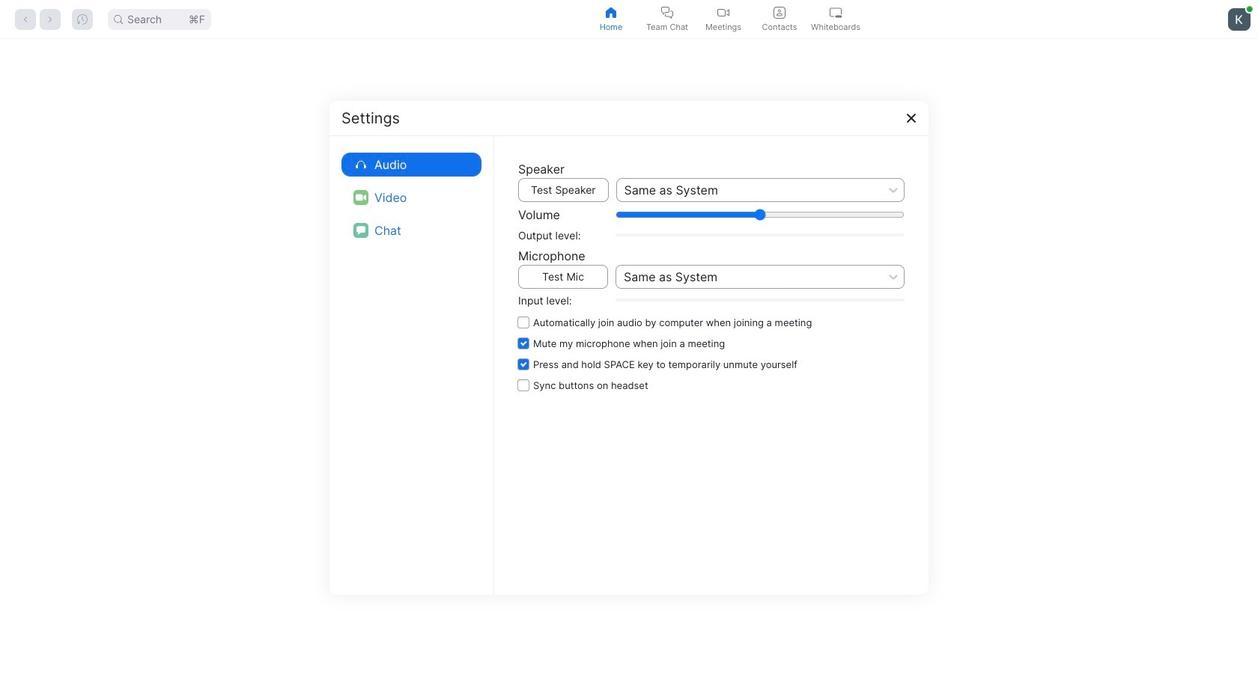 Task type: locate. For each thing, give the bounding box(es) containing it.
close image
[[906, 112, 918, 124], [906, 112, 918, 124]]

team chat image
[[662, 6, 674, 18], [662, 6, 674, 18]]

online image
[[1247, 6, 1253, 12], [1247, 6, 1253, 12]]

0 vertical spatial progress bar
[[616, 234, 905, 237]]

None checkbox
[[518, 312, 905, 333], [518, 354, 905, 375], [518, 312, 905, 333], [518, 354, 905, 375]]

2 progress bar from the top
[[616, 299, 905, 302]]

tab list
[[583, 0, 864, 38]]

magnifier image
[[114, 15, 123, 24], [114, 15, 123, 24]]

tab panel
[[0, 39, 1259, 696]]

progress bar
[[616, 234, 905, 237], [616, 299, 905, 302]]

video on image
[[718, 6, 730, 18]]

video on image
[[718, 6, 730, 18], [354, 190, 369, 205], [356, 192, 366, 203]]

None checkbox
[[518, 333, 905, 354], [518, 375, 905, 396], [518, 333, 905, 354], [518, 375, 905, 396]]

None range field
[[616, 209, 905, 221]]

chat image
[[354, 223, 369, 238]]

headphone image
[[354, 157, 369, 172]]

home small image
[[605, 6, 617, 18], [605, 6, 617, 18]]

profile contact image
[[774, 6, 786, 18], [774, 6, 786, 18]]

1 vertical spatial progress bar
[[616, 299, 905, 302]]

plus squircle image
[[503, 276, 536, 309], [503, 276, 536, 309]]

headphone image
[[356, 159, 366, 170]]



Task type: vqa. For each thing, say whether or not it's contained in the screenshot.
In Meeting icon in the right top of the page
no



Task type: describe. For each thing, give the bounding box(es) containing it.
whiteboard small image
[[830, 6, 842, 18]]

1 progress bar from the top
[[616, 234, 905, 237]]

chat image
[[357, 226, 366, 235]]

whiteboard small image
[[830, 6, 842, 18]]

settings tab list
[[342, 148, 482, 247]]



